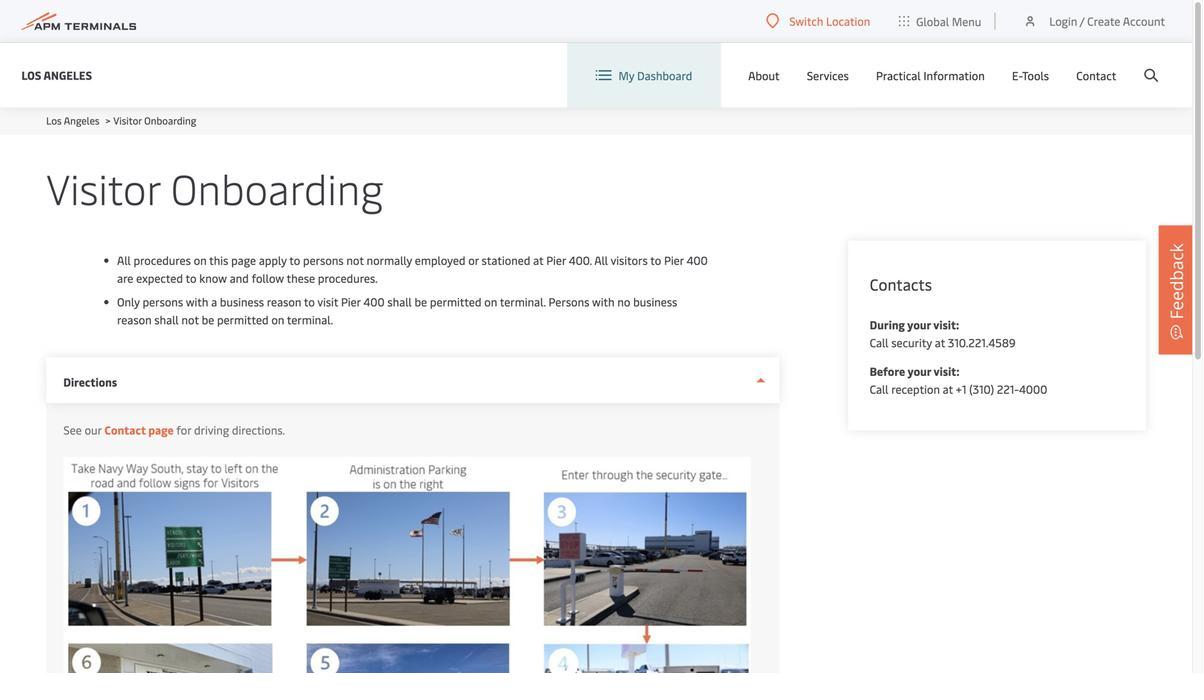 Task type: vqa. For each thing, say whether or not it's contained in the screenshot.
photo for the 1st page
no



Task type: describe. For each thing, give the bounding box(es) containing it.
login / create account
[[1050, 13, 1166, 29]]

e-tools button
[[1012, 43, 1049, 107]]

1 all from the left
[[117, 253, 131, 268]]

0 vertical spatial shall
[[388, 294, 412, 309]]

see
[[63, 422, 82, 438]]

at for before your visit:
[[943, 381, 953, 397]]

for
[[176, 422, 191, 438]]

persons inside the all procedures on this page apply to persons not normally employed or stationed at pier 400. all visitors to pier 400 are expected to know and follow these procedures.
[[303, 253, 344, 268]]

login / create account link
[[1023, 0, 1166, 42]]

global menu
[[917, 13, 982, 29]]

about button
[[748, 43, 780, 107]]

e-tools
[[1012, 68, 1049, 83]]

visit: for +1
[[934, 364, 960, 379]]

1 with from the left
[[186, 294, 208, 309]]

0 vertical spatial onboarding
[[144, 114, 196, 127]]

directions button
[[46, 357, 780, 403]]

1 vertical spatial onboarding
[[171, 159, 384, 216]]

expected
[[136, 270, 183, 286]]

practical
[[876, 68, 921, 83]]

practical information
[[876, 68, 985, 83]]

a
[[211, 294, 217, 309]]

location
[[826, 13, 871, 29]]

visitors
[[611, 253, 648, 268]]

employed
[[415, 253, 466, 268]]

know
[[199, 270, 227, 286]]

are
[[117, 270, 133, 286]]

pier 400 directions image
[[63, 457, 751, 673]]

contact page link
[[104, 422, 174, 438]]

call for before your visit: call reception at +1 (310) 221-4000
[[870, 381, 889, 397]]

contact inside directions element
[[104, 422, 146, 438]]

1 vertical spatial permitted
[[217, 312, 269, 327]]

apply
[[259, 253, 287, 268]]

visit: for 310.221.4589
[[934, 317, 960, 332]]

our
[[85, 422, 102, 438]]

stationed
[[482, 253, 531, 268]]

1 vertical spatial be
[[202, 312, 214, 327]]

directions.
[[232, 422, 285, 438]]

+1
[[956, 381, 967, 397]]

all procedures on this page apply to persons not normally employed or stationed at pier 400. all visitors to pier 400 are expected to know and follow these procedures.
[[117, 253, 708, 286]]

my
[[619, 68, 635, 83]]

switch location
[[790, 13, 871, 29]]

procedures.
[[318, 270, 378, 286]]

create
[[1088, 13, 1121, 29]]

practical information button
[[876, 43, 985, 107]]

los angeles
[[21, 67, 92, 83]]

e-
[[1012, 68, 1023, 83]]

los angeles > visitor onboarding
[[46, 114, 196, 127]]

1 horizontal spatial pier
[[546, 253, 566, 268]]

only
[[117, 294, 140, 309]]

visitor onboarding
[[46, 159, 384, 216]]

221-
[[997, 381, 1019, 397]]

during
[[870, 317, 905, 332]]

0 horizontal spatial terminal.
[[287, 312, 333, 327]]

my dashboard button
[[596, 43, 693, 107]]

2 with from the left
[[592, 294, 615, 309]]

pier inside only persons with a business reason to visit pier 400 shall be permitted on terminal. persons with no business reason shall not be permitted on terminal.
[[341, 294, 361, 309]]

1 horizontal spatial reason
[[267, 294, 301, 309]]

global
[[917, 13, 950, 29]]

normally
[[367, 253, 412, 268]]

during your visit: call security at 310.221.4589
[[870, 317, 1019, 350]]

or
[[468, 253, 479, 268]]

1 horizontal spatial on
[[271, 312, 284, 327]]

persons
[[549, 294, 590, 309]]

4000
[[1019, 381, 1048, 397]]

login
[[1050, 13, 1078, 29]]

to up these
[[289, 253, 300, 268]]

/
[[1080, 13, 1085, 29]]

services
[[807, 68, 849, 83]]

these
[[287, 270, 315, 286]]

0 vertical spatial los angeles link
[[21, 66, 92, 84]]

1 horizontal spatial be
[[415, 294, 427, 309]]

and
[[230, 270, 249, 286]]

2 horizontal spatial pier
[[664, 253, 684, 268]]

>
[[106, 114, 111, 127]]



Task type: locate. For each thing, give the bounding box(es) containing it.
1 horizontal spatial permitted
[[430, 294, 482, 309]]

be
[[415, 294, 427, 309], [202, 312, 214, 327]]

angeles up los angeles > visitor onboarding
[[43, 67, 92, 83]]

terminal. down stationed at the top left of page
[[500, 294, 546, 309]]

0 horizontal spatial on
[[194, 253, 207, 268]]

0 horizontal spatial shall
[[154, 312, 179, 327]]

1 vertical spatial not
[[182, 312, 199, 327]]

security
[[892, 335, 932, 350]]

reason
[[267, 294, 301, 309], [117, 312, 152, 327]]

account
[[1123, 13, 1166, 29]]

to left visit
[[304, 294, 315, 309]]

0 horizontal spatial pier
[[341, 294, 361, 309]]

400 inside only persons with a business reason to visit pier 400 shall be permitted on terminal. persons with no business reason shall not be permitted on terminal.
[[364, 294, 385, 309]]

with left a
[[186, 294, 208, 309]]

1 horizontal spatial all
[[595, 253, 608, 268]]

0 horizontal spatial permitted
[[217, 312, 269, 327]]

menu
[[952, 13, 982, 29]]

400.
[[569, 253, 592, 268]]

persons up these
[[303, 253, 344, 268]]

at right security
[[935, 335, 945, 350]]

angeles inside 'link'
[[43, 67, 92, 83]]

shall down expected on the top of page
[[154, 312, 179, 327]]

tools
[[1023, 68, 1049, 83]]

400 down procedures.
[[364, 294, 385, 309]]

business right no
[[633, 294, 678, 309]]

call down during
[[870, 335, 889, 350]]

your for during
[[908, 317, 931, 332]]

0 horizontal spatial with
[[186, 294, 208, 309]]

2 visit: from the top
[[934, 364, 960, 379]]

1 horizontal spatial persons
[[303, 253, 344, 268]]

on down follow
[[271, 312, 284, 327]]

no
[[618, 294, 631, 309]]

(310)
[[970, 381, 994, 397]]

contact
[[1077, 68, 1117, 83], [104, 422, 146, 438]]

on
[[194, 253, 207, 268], [484, 294, 497, 309], [271, 312, 284, 327]]

1 vertical spatial reason
[[117, 312, 152, 327]]

2 call from the top
[[870, 381, 889, 397]]

contact button
[[1077, 43, 1117, 107]]

0 vertical spatial not
[[347, 253, 364, 268]]

switch
[[790, 13, 824, 29]]

1 visit: from the top
[[934, 317, 960, 332]]

directions
[[63, 374, 117, 390]]

1 horizontal spatial shall
[[388, 294, 412, 309]]

call for during your visit: call security at 310.221.4589
[[870, 335, 889, 350]]

1 vertical spatial your
[[908, 364, 932, 379]]

visitor right >
[[113, 114, 142, 127]]

persons down expected on the top of page
[[143, 294, 183, 309]]

pier right visit
[[341, 294, 361, 309]]

1 vertical spatial los angeles link
[[46, 114, 99, 127]]

visitor down >
[[46, 159, 160, 216]]

on inside the all procedures on this page apply to persons not normally employed or stationed at pier 400. all visitors to pier 400 are expected to know and follow these procedures.
[[194, 253, 207, 268]]

at right stationed at the top left of page
[[533, 253, 544, 268]]

at left +1
[[943, 381, 953, 397]]

driving
[[194, 422, 229, 438]]

call inside during your visit: call security at 310.221.4589
[[870, 335, 889, 350]]

at inside the all procedures on this page apply to persons not normally employed or stationed at pier 400. all visitors to pier 400 are expected to know and follow these procedures.
[[533, 253, 544, 268]]

2 horizontal spatial on
[[484, 294, 497, 309]]

reception
[[892, 381, 940, 397]]

your for before
[[908, 364, 932, 379]]

not down expected on the top of page
[[182, 312, 199, 327]]

switch location button
[[767, 13, 871, 29]]

0 horizontal spatial los
[[21, 67, 41, 83]]

1 horizontal spatial business
[[633, 294, 678, 309]]

contacts
[[870, 274, 932, 295]]

not
[[347, 253, 364, 268], [182, 312, 199, 327]]

all up are
[[117, 253, 131, 268]]

angeles left >
[[64, 114, 99, 127]]

1 business from the left
[[220, 294, 264, 309]]

directions element
[[46, 403, 780, 673]]

your up reception
[[908, 364, 932, 379]]

0 vertical spatial on
[[194, 253, 207, 268]]

permitted down employed
[[430, 294, 482, 309]]

1 vertical spatial call
[[870, 381, 889, 397]]

to right visitors
[[651, 253, 662, 268]]

shall
[[388, 294, 412, 309], [154, 312, 179, 327]]

at inside before your visit: call reception at +1 (310) 221-4000
[[943, 381, 953, 397]]

0 vertical spatial persons
[[303, 253, 344, 268]]

call inside before your visit: call reception at +1 (310) 221-4000
[[870, 381, 889, 397]]

2 vertical spatial at
[[943, 381, 953, 397]]

be down the all procedures on this page apply to persons not normally employed or stationed at pier 400. all visitors to pier 400 are expected to know and follow these procedures.
[[415, 294, 427, 309]]

0 vertical spatial page
[[231, 253, 256, 268]]

0 horizontal spatial be
[[202, 312, 214, 327]]

onboarding
[[144, 114, 196, 127], [171, 159, 384, 216]]

1 vertical spatial 400
[[364, 294, 385, 309]]

services button
[[807, 43, 849, 107]]

angeles
[[43, 67, 92, 83], [64, 114, 99, 127]]

before your visit: call reception at +1 (310) 221-4000
[[870, 364, 1048, 397]]

visit
[[318, 294, 338, 309]]

reason down only
[[117, 312, 152, 327]]

1 vertical spatial terminal.
[[287, 312, 333, 327]]

visit:
[[934, 317, 960, 332], [934, 364, 960, 379]]

1 vertical spatial contact
[[104, 422, 146, 438]]

1 vertical spatial los
[[46, 114, 62, 127]]

business down and
[[220, 294, 264, 309]]

at
[[533, 253, 544, 268], [935, 335, 945, 350], [943, 381, 953, 397]]

los angeles link
[[21, 66, 92, 84], [46, 114, 99, 127]]

0 horizontal spatial persons
[[143, 294, 183, 309]]

0 horizontal spatial page
[[148, 422, 174, 438]]

0 vertical spatial call
[[870, 335, 889, 350]]

to inside only persons with a business reason to visit pier 400 shall be permitted on terminal. persons with no business reason shall not be permitted on terminal.
[[304, 294, 315, 309]]

at for during your visit:
[[935, 335, 945, 350]]

1 vertical spatial page
[[148, 422, 174, 438]]

not inside only persons with a business reason to visit pier 400 shall be permitted on terminal. persons with no business reason shall not be permitted on terminal.
[[182, 312, 199, 327]]

1 vertical spatial angeles
[[64, 114, 99, 127]]

0 vertical spatial visitor
[[113, 114, 142, 127]]

call
[[870, 335, 889, 350], [870, 381, 889, 397]]

1 horizontal spatial not
[[347, 253, 364, 268]]

1 horizontal spatial with
[[592, 294, 615, 309]]

0 vertical spatial terminal.
[[500, 294, 546, 309]]

0 vertical spatial 400
[[687, 253, 708, 268]]

1 horizontal spatial terminal.
[[500, 294, 546, 309]]

your inside during your visit: call security at 310.221.4589
[[908, 317, 931, 332]]

to left know
[[186, 270, 197, 286]]

0 vertical spatial contact
[[1077, 68, 1117, 83]]

about
[[748, 68, 780, 83]]

be down a
[[202, 312, 214, 327]]

400
[[687, 253, 708, 268], [364, 294, 385, 309]]

persons inside only persons with a business reason to visit pier 400 shall be permitted on terminal. persons with no business reason shall not be permitted on terminal.
[[143, 294, 183, 309]]

visit: inside during your visit: call security at 310.221.4589
[[934, 317, 960, 332]]

2 vertical spatial on
[[271, 312, 284, 327]]

visit: inside before your visit: call reception at +1 (310) 221-4000
[[934, 364, 960, 379]]

0 vertical spatial visit:
[[934, 317, 960, 332]]

0 horizontal spatial reason
[[117, 312, 152, 327]]

terminal. down visit
[[287, 312, 333, 327]]

0 horizontal spatial all
[[117, 253, 131, 268]]

0 horizontal spatial business
[[220, 294, 264, 309]]

page inside directions element
[[148, 422, 174, 438]]

0 vertical spatial your
[[908, 317, 931, 332]]

angeles for los angeles > visitor onboarding
[[64, 114, 99, 127]]

call down before
[[870, 381, 889, 397]]

los for los angeles > visitor onboarding
[[46, 114, 62, 127]]

permitted down a
[[217, 312, 269, 327]]

persons
[[303, 253, 344, 268], [143, 294, 183, 309]]

visit: up 310.221.4589 at the right of the page
[[934, 317, 960, 332]]

contact right our
[[104, 422, 146, 438]]

pier left 400.
[[546, 253, 566, 268]]

feedback button
[[1159, 226, 1195, 355]]

1 vertical spatial visit:
[[934, 364, 960, 379]]

business
[[220, 294, 264, 309], [633, 294, 678, 309]]

0 horizontal spatial 400
[[364, 294, 385, 309]]

visitor
[[113, 114, 142, 127], [46, 159, 160, 216]]

0 vertical spatial at
[[533, 253, 544, 268]]

not inside the all procedures on this page apply to persons not normally employed or stationed at pier 400. all visitors to pier 400 are expected to know and follow these procedures.
[[347, 253, 364, 268]]

0 horizontal spatial not
[[182, 312, 199, 327]]

at inside during your visit: call security at 310.221.4589
[[935, 335, 945, 350]]

with
[[186, 294, 208, 309], [592, 294, 615, 309]]

all right 400.
[[595, 253, 608, 268]]

0 vertical spatial permitted
[[430, 294, 482, 309]]

1 horizontal spatial page
[[231, 253, 256, 268]]

information
[[924, 68, 985, 83]]

page up and
[[231, 253, 256, 268]]

before
[[870, 364, 906, 379]]

0 vertical spatial los
[[21, 67, 41, 83]]

1 vertical spatial at
[[935, 335, 945, 350]]

shall down the all procedures on this page apply to persons not normally employed or stationed at pier 400. all visitors to pier 400 are expected to know and follow these procedures.
[[388, 294, 412, 309]]

310.221.4589
[[948, 335, 1016, 350]]

los for los angeles
[[21, 67, 41, 83]]

angeles for los angeles
[[43, 67, 92, 83]]

1 horizontal spatial los
[[46, 114, 62, 127]]

feedback
[[1165, 243, 1188, 319]]

0 vertical spatial angeles
[[43, 67, 92, 83]]

page
[[231, 253, 256, 268], [148, 422, 174, 438]]

1 vertical spatial visitor
[[46, 159, 160, 216]]

pier right visitors
[[664, 253, 684, 268]]

to
[[289, 253, 300, 268], [651, 253, 662, 268], [186, 270, 197, 286], [304, 294, 315, 309]]

with left no
[[592, 294, 615, 309]]

procedures
[[134, 253, 191, 268]]

page inside the all procedures on this page apply to persons not normally employed or stationed at pier 400. all visitors to pier 400 are expected to know and follow these procedures.
[[231, 253, 256, 268]]

all
[[117, 253, 131, 268], [595, 253, 608, 268]]

reason down follow
[[267, 294, 301, 309]]

0 vertical spatial reason
[[267, 294, 301, 309]]

only persons with a business reason to visit pier 400 shall be permitted on terminal. persons with no business reason shall not be permitted on terminal.
[[117, 294, 678, 327]]

on down stationed at the top left of page
[[484, 294, 497, 309]]

your inside before your visit: call reception at +1 (310) 221-4000
[[908, 364, 932, 379]]

your
[[908, 317, 931, 332], [908, 364, 932, 379]]

2 business from the left
[[633, 294, 678, 309]]

contact down login / create account link
[[1077, 68, 1117, 83]]

not up procedures.
[[347, 253, 364, 268]]

on left this on the left of the page
[[194, 253, 207, 268]]

0 vertical spatial be
[[415, 294, 427, 309]]

your up security
[[908, 317, 931, 332]]

terminal.
[[500, 294, 546, 309], [287, 312, 333, 327]]

1 vertical spatial persons
[[143, 294, 183, 309]]

see our contact page for driving directions.
[[63, 422, 285, 438]]

los
[[21, 67, 41, 83], [46, 114, 62, 127]]

this
[[209, 253, 228, 268]]

my dashboard
[[619, 68, 693, 83]]

1 horizontal spatial 400
[[687, 253, 708, 268]]

global menu button
[[885, 0, 996, 43]]

pier
[[546, 253, 566, 268], [664, 253, 684, 268], [341, 294, 361, 309]]

2 all from the left
[[595, 253, 608, 268]]

dashboard
[[637, 68, 693, 83]]

follow
[[252, 270, 284, 286]]

1 vertical spatial shall
[[154, 312, 179, 327]]

400 inside the all procedures on this page apply to persons not normally employed or stationed at pier 400. all visitors to pier 400 are expected to know and follow these procedures.
[[687, 253, 708, 268]]

page left for
[[148, 422, 174, 438]]

1 horizontal spatial contact
[[1077, 68, 1117, 83]]

permitted
[[430, 294, 482, 309], [217, 312, 269, 327]]

1 call from the top
[[870, 335, 889, 350]]

1 vertical spatial on
[[484, 294, 497, 309]]

400 right visitors
[[687, 253, 708, 268]]

visit: up +1
[[934, 364, 960, 379]]

0 horizontal spatial contact
[[104, 422, 146, 438]]



